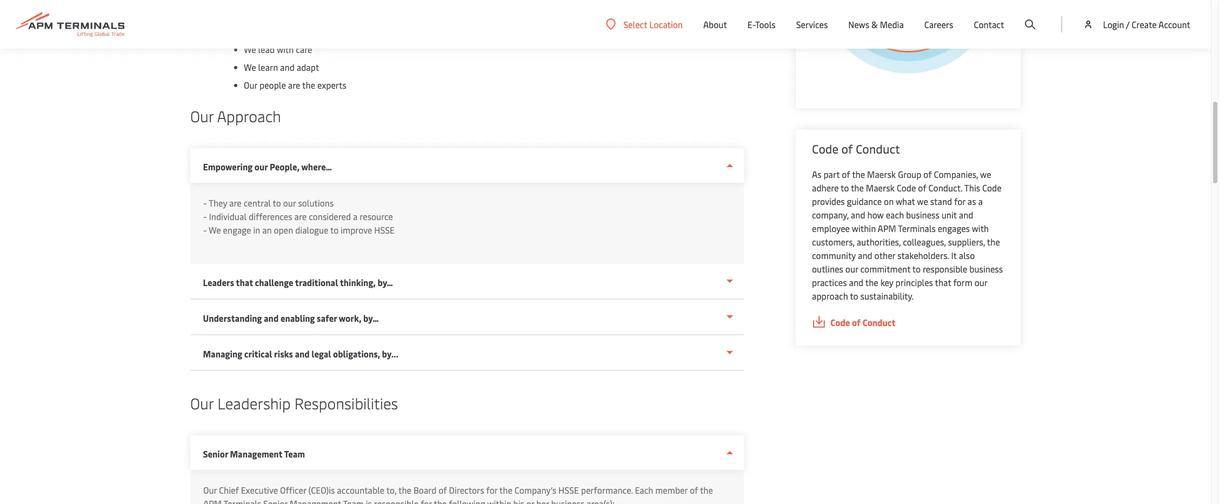 Task type: describe. For each thing, give the bounding box(es) containing it.
and inside dropdown button
[[264, 312, 279, 324]]

news
[[849, 18, 870, 30]]

- they are central to our solutions - individual differences are considered a resource - we engage in an open dialogue to improve hsse
[[203, 197, 395, 236]]

our for our people are the experts
[[244, 79, 258, 91]]

select location button
[[606, 18, 683, 30]]

e-
[[748, 18, 756, 30]]

outlines
[[812, 263, 844, 275]]

chief
[[219, 484, 239, 496]]

customers,
[[812, 236, 855, 248]]

critical
[[245, 348, 273, 360]]

engages
[[938, 222, 970, 234]]

colleagues,
[[903, 236, 946, 248]]

work,
[[339, 312, 362, 324]]

login
[[1104, 18, 1125, 30]]

(ceo)is
[[309, 484, 335, 496]]

services button
[[797, 0, 828, 49]]

the right suppliers,
[[988, 236, 1001, 248]]

hsse inside - they are central to our solutions - individual differences are considered a resource - we engage in an open dialogue to improve hsse
[[374, 224, 395, 236]]

on
[[884, 195, 894, 207]]

0 vertical spatial business
[[907, 209, 940, 221]]

stakeholders.
[[898, 249, 950, 261]]

a inside as part of the maersk group of companies, we adhere to the maersk code of conduct. this code provides guidance on what we stand for as a company, and how each business unit and employee within apm terminals engages with customers, authorities, colleagues, suppliers, the community and other stakeholders.  it also outlines our commitment to responsible business practices and the key principles that form our approach to sustainability.
[[979, 195, 983, 207]]

performance. each
[[581, 484, 654, 496]]

code up part
[[812, 141, 839, 157]]

0 vertical spatial conduct
[[856, 141, 900, 157]]

senior inside dropdown button
[[203, 448, 229, 460]]

apm inside as part of the maersk group of companies, we adhere to the maersk code of conduct. this code provides guidance on what we stand for as a company, and how each business unit and employee within apm terminals engages with customers, authorities, colleagues, suppliers, the community and other stakeholders.  it also outlines our commitment to responsible business practices and the key principles that form our approach to sustainability.
[[878, 222, 897, 234]]

code down approach on the bottom right of the page
[[831, 316, 850, 328]]

leaders that challenge traditional thinking, by… button
[[190, 264, 744, 300]]

group
[[898, 168, 922, 180]]

2 horizontal spatial business
[[970, 263, 1003, 275]]

commitment
[[861, 263, 911, 275]]

managing critical risks and legal obligations, by... button
[[190, 335, 744, 371]]

the right part
[[852, 168, 865, 180]]

1 vertical spatial for
[[487, 484, 498, 496]]

responsible inside as part of the maersk group of companies, we adhere to the maersk code of conduct. this code provides guidance on what we stand for as a company, and how each business unit and employee within apm terminals engages with customers, authorities, colleagues, suppliers, the community and other stakeholders.  it also outlines our commitment to responsible business practices and the key principles that form our approach to sustainability.
[[923, 263, 968, 275]]

provides
[[812, 195, 845, 207]]

our approach
[[190, 105, 281, 126]]

they
[[209, 197, 227, 209]]

what
[[896, 195, 915, 207]]

management inside dropdown button
[[230, 448, 283, 460]]

managing
[[203, 348, 243, 360]]

location
[[650, 18, 683, 30]]

legal
[[312, 348, 332, 360]]

is
[[366, 498, 372, 504]]

following
[[449, 498, 485, 504]]

our chief executive officer (ceo)is accountable to, the board of directors for the company's hsse performance. each member of the apm terminals senior management team is responsible for the following within his or her business area(s):
[[203, 484, 713, 504]]

2 - from the top
[[203, 210, 207, 222]]

and down guidance
[[851, 209, 866, 221]]

other
[[875, 249, 896, 261]]

or
[[527, 498, 535, 504]]

/
[[1127, 18, 1130, 30]]

login / create account
[[1104, 18, 1191, 30]]

enabling
[[281, 312, 315, 324]]

experts
[[317, 79, 347, 91]]

news & media
[[849, 18, 904, 30]]

the left company's
[[500, 484, 513, 496]]

with inside as part of the maersk group of companies, we adhere to the maersk code of conduct. this code provides guidance on what we stand for as a company, and how each business unit and employee within apm terminals engages with customers, authorities, colleagues, suppliers, the community and other stakeholders.  it also outlines our commitment to responsible business practices and the key principles that form our approach to sustainability.
[[972, 222, 989, 234]]

empowering our people, where…
[[203, 161, 332, 173]]

1 - from the top
[[203, 197, 207, 209]]

her
[[537, 498, 549, 504]]

empowering our people, where… button
[[190, 148, 744, 183]]

companies,
[[934, 168, 979, 180]]

news & media button
[[849, 0, 904, 49]]

conduct.
[[929, 182, 963, 194]]

engage
[[223, 224, 251, 236]]

understanding and enabling safer work, by…
[[203, 312, 379, 324]]

adhere
[[812, 182, 839, 194]]

1 vertical spatial code of conduct
[[831, 316, 896, 328]]

company,
[[812, 209, 849, 221]]

and down authorities,
[[858, 249, 873, 261]]

to down considered
[[330, 224, 339, 236]]

approach
[[217, 105, 281, 126]]

2 vertical spatial are
[[295, 210, 307, 222]]

lead
[[258, 43, 275, 55]]

management inside our chief executive officer (ceo)is accountable to, the board of directors for the company's hsse performance. each member of the apm terminals senior management team is responsible for the following within his or her business area(s):
[[290, 498, 341, 504]]

approach
[[812, 290, 849, 302]]

code of conduct link
[[812, 316, 1005, 329]]

&
[[872, 18, 878, 30]]

we for we lead with care
[[244, 43, 256, 55]]

create
[[1132, 18, 1157, 30]]

understanding and enabling safer work, by… button
[[190, 300, 744, 335]]

central
[[244, 197, 271, 209]]

our people are the experts
[[244, 79, 349, 91]]

to up the "principles"
[[913, 263, 921, 275]]

that inside dropdown button
[[236, 276, 253, 288]]

the right to,
[[399, 484, 412, 496]]

are for the
[[288, 79, 300, 91]]

are for central
[[229, 197, 242, 209]]

media
[[880, 18, 904, 30]]

to right adhere
[[841, 182, 849, 194]]

each
[[886, 209, 904, 221]]

terminals inside our chief executive officer (ceo)is accountable to, the board of directors for the company's hsse performance. each member of the apm terminals senior management team is responsible for the following within his or her business area(s):
[[224, 498, 261, 504]]

empowering
[[203, 161, 253, 173]]

account
[[1159, 18, 1191, 30]]

form
[[954, 276, 973, 288]]

community
[[812, 249, 856, 261]]

services
[[797, 18, 828, 30]]

it
[[952, 249, 957, 261]]

and down as
[[959, 209, 974, 221]]

we lead with care
[[244, 43, 314, 55]]

about button
[[704, 0, 727, 49]]

and inside dropdown button
[[295, 348, 310, 360]]

as
[[812, 168, 822, 180]]

challenge
[[255, 276, 294, 288]]

traditional
[[295, 276, 339, 288]]

leaders
[[203, 276, 234, 288]]

leadership
[[218, 393, 291, 413]]

contact button
[[974, 0, 1005, 49]]

1 vertical spatial conduct
[[863, 316, 896, 328]]

our leadership responsibilities
[[190, 393, 398, 413]]

this
[[965, 182, 981, 194]]

senior management team button
[[190, 435, 744, 470]]

within inside our chief executive officer (ceo)is accountable to, the board of directors for the company's hsse performance. each member of the apm terminals senior management team is responsible for the following within his or her business area(s):
[[487, 498, 511, 504]]

to right approach on the bottom right of the page
[[850, 290, 859, 302]]

login / create account link
[[1084, 0, 1191, 49]]



Task type: locate. For each thing, give the bounding box(es) containing it.
hsse down resource
[[374, 224, 395, 236]]

1 vertical spatial by…
[[364, 312, 379, 324]]

2 vertical spatial -
[[203, 224, 207, 236]]

3 - from the top
[[203, 224, 207, 236]]

1 horizontal spatial team
[[343, 498, 364, 504]]

1 vertical spatial maersk
[[866, 182, 895, 194]]

employee
[[812, 222, 850, 234]]

0 vertical spatial with
[[277, 43, 294, 55]]

terminals inside as part of the maersk group of companies, we adhere to the maersk code of conduct. this code provides guidance on what we stand for as a company, and how each business unit and employee within apm terminals engages with customers, authorities, colleagues, suppliers, the community and other stakeholders.  it also outlines our commitment to responsible business practices and the key principles that form our approach to sustainability.
[[898, 222, 936, 234]]

code right this
[[983, 182, 1002, 194]]

how
[[868, 209, 884, 221]]

the down the adapt
[[302, 79, 315, 91]]

the right member
[[700, 484, 713, 496]]

within down how
[[852, 222, 876, 234]]

care
[[296, 43, 312, 55]]

by… for leaders that challenge traditional thinking, by…
[[378, 276, 393, 288]]

0 vertical spatial hsse
[[374, 224, 395, 236]]

team down the accountable
[[343, 498, 364, 504]]

our left people,
[[255, 161, 268, 173]]

0 vertical spatial apm
[[878, 222, 897, 234]]

about
[[704, 18, 727, 30]]

2 vertical spatial business
[[551, 498, 585, 504]]

0 vertical spatial maersk
[[868, 168, 896, 180]]

an
[[262, 224, 272, 236]]

within inside as part of the maersk group of companies, we adhere to the maersk code of conduct. this code provides guidance on what we stand for as a company, and how each business unit and employee within apm terminals engages with customers, authorities, colleagues, suppliers, the community and other stakeholders.  it also outlines our commitment to responsible business practices and the key principles that form our approach to sustainability.
[[852, 222, 876, 234]]

1 horizontal spatial within
[[852, 222, 876, 234]]

0 horizontal spatial responsible
[[374, 498, 419, 504]]

0 horizontal spatial a
[[353, 210, 358, 222]]

code of conduct up part
[[812, 141, 900, 157]]

officer
[[280, 484, 306, 496]]

2 vertical spatial for
[[421, 498, 432, 504]]

terminals up colleagues,
[[898, 222, 936, 234]]

1 vertical spatial within
[[487, 498, 511, 504]]

our inside dropdown button
[[255, 161, 268, 173]]

within
[[852, 222, 876, 234], [487, 498, 511, 504]]

hsse image
[[812, 0, 1005, 81]]

code up "what"
[[897, 182, 916, 194]]

apm down each
[[878, 222, 897, 234]]

management down "(ceo)is"
[[290, 498, 341, 504]]

the up guidance
[[851, 182, 864, 194]]

improve
[[341, 224, 372, 236]]

in
[[253, 224, 260, 236]]

are right people at the left of page
[[288, 79, 300, 91]]

our inside our chief executive officer (ceo)is accountable to, the board of directors for the company's hsse performance. each member of the apm terminals senior management team is responsible for the following within his or her business area(s):
[[203, 484, 217, 496]]

business down the also
[[970, 263, 1003, 275]]

for left as
[[955, 195, 966, 207]]

we up this
[[981, 168, 992, 180]]

our inside - they are central to our solutions - individual differences are considered a resource - we engage in an open dialogue to improve hsse
[[283, 197, 296, 209]]

1 we from the top
[[244, 43, 256, 55]]

responsible
[[923, 263, 968, 275], [374, 498, 419, 504]]

0 vertical spatial within
[[852, 222, 876, 234]]

1 vertical spatial apm
[[203, 498, 222, 504]]

a
[[979, 195, 983, 207], [353, 210, 358, 222]]

board
[[414, 484, 437, 496]]

our for our chief executive officer (ceo)is accountable to, the board of directors for the company's hsse performance. each member of the apm terminals senior management team is responsible for the following within his or her business area(s):
[[203, 484, 217, 496]]

unit
[[942, 209, 957, 221]]

we for we learn and adapt
[[244, 61, 256, 73]]

1 horizontal spatial for
[[487, 484, 498, 496]]

apm inside our chief executive officer (ceo)is accountable to, the board of directors for the company's hsse performance. each member of the apm terminals senior management team is responsible for the following within his or her business area(s):
[[203, 498, 222, 504]]

0 vertical spatial -
[[203, 197, 207, 209]]

0 vertical spatial responsible
[[923, 263, 968, 275]]

for down board
[[421, 498, 432, 504]]

1 vertical spatial management
[[290, 498, 341, 504]]

we right "what"
[[918, 195, 929, 207]]

0 vertical spatial by…
[[378, 276, 393, 288]]

as
[[968, 195, 977, 207]]

team
[[284, 448, 305, 460], [343, 498, 364, 504]]

careers
[[925, 18, 954, 30]]

conduct up group at the top right of page
[[856, 141, 900, 157]]

management up executive
[[230, 448, 283, 460]]

as part of the maersk group of companies, we adhere to the maersk code of conduct. this code provides guidance on what we stand for as a company, and how each business unit and employee within apm terminals engages with customers, authorities, colleagues, suppliers, the community and other stakeholders.  it also outlines our commitment to responsible business practices and the key principles that form our approach to sustainability.
[[812, 168, 1003, 302]]

suppliers,
[[949, 236, 986, 248]]

principles
[[896, 276, 934, 288]]

- left they
[[203, 197, 207, 209]]

member
[[656, 484, 688, 496]]

terminals down chief
[[224, 498, 261, 504]]

the
[[302, 79, 315, 91], [852, 168, 865, 180], [851, 182, 864, 194], [988, 236, 1001, 248], [866, 276, 879, 288], [399, 484, 412, 496], [500, 484, 513, 496], [700, 484, 713, 496], [434, 498, 447, 504]]

0 vertical spatial a
[[979, 195, 983, 207]]

a inside - they are central to our solutions - individual differences are considered a resource - we engage in an open dialogue to improve hsse
[[353, 210, 358, 222]]

people
[[260, 79, 286, 91]]

0 horizontal spatial management
[[230, 448, 283, 460]]

senior up chief
[[203, 448, 229, 460]]

1 vertical spatial team
[[343, 498, 364, 504]]

our for our approach
[[190, 105, 214, 126]]

1 horizontal spatial we
[[981, 168, 992, 180]]

area(s):
[[587, 498, 615, 504]]

with up suppliers,
[[972, 222, 989, 234]]

to up differences
[[273, 197, 281, 209]]

1 vertical spatial hsse
[[559, 484, 579, 496]]

by… for understanding and enabling safer work, by…
[[364, 312, 379, 324]]

0 horizontal spatial hsse
[[374, 224, 395, 236]]

1 vertical spatial business
[[970, 263, 1003, 275]]

1 vertical spatial -
[[203, 210, 207, 222]]

0 vertical spatial are
[[288, 79, 300, 91]]

that left form
[[935, 276, 952, 288]]

responsible down it
[[923, 263, 968, 275]]

hsse right company's
[[559, 484, 579, 496]]

senior inside our chief executive officer (ceo)is accountable to, the board of directors for the company's hsse performance. each member of the apm terminals senior management team is responsible for the following within his or her business area(s):
[[263, 498, 288, 504]]

1 vertical spatial we
[[244, 61, 256, 73]]

management
[[230, 448, 283, 460], [290, 498, 341, 504]]

that inside as part of the maersk group of companies, we adhere to the maersk code of conduct. this code provides guidance on what we stand for as a company, and how each business unit and employee within apm terminals engages with customers, authorities, colleagues, suppliers, the community and other stakeholders.  it also outlines our commitment to responsible business practices and the key principles that form our approach to sustainability.
[[935, 276, 952, 288]]

that right leaders
[[236, 276, 253, 288]]

for inside as part of the maersk group of companies, we adhere to the maersk code of conduct. this code provides guidance on what we stand for as a company, and how each business unit and employee within apm terminals engages with customers, authorities, colleagues, suppliers, the community and other stakeholders.  it also outlines our commitment to responsible business practices and the key principles that form our approach to sustainability.
[[955, 195, 966, 207]]

a up improve
[[353, 210, 358, 222]]

1 horizontal spatial a
[[979, 195, 983, 207]]

our
[[255, 161, 268, 173], [283, 197, 296, 209], [846, 263, 859, 275], [975, 276, 988, 288]]

1 horizontal spatial apm
[[878, 222, 897, 234]]

and right "learn" on the left of page
[[280, 61, 295, 73]]

0 vertical spatial for
[[955, 195, 966, 207]]

to
[[841, 182, 849, 194], [273, 197, 281, 209], [330, 224, 339, 236], [913, 263, 921, 275], [850, 290, 859, 302]]

his
[[514, 498, 525, 504]]

senior down executive
[[263, 498, 288, 504]]

2 horizontal spatial for
[[955, 195, 966, 207]]

are up the dialogue
[[295, 210, 307, 222]]

are up individual
[[229, 197, 242, 209]]

and right risks
[[295, 348, 310, 360]]

senior management team
[[203, 448, 305, 460]]

1 that from the left
[[236, 276, 253, 288]]

solutions
[[298, 197, 334, 209]]

1 horizontal spatial senior
[[263, 498, 288, 504]]

0 vertical spatial terminals
[[898, 222, 936, 234]]

code
[[812, 141, 839, 157], [897, 182, 916, 194], [983, 182, 1002, 194], [831, 316, 850, 328]]

0 vertical spatial team
[[284, 448, 305, 460]]

careers button
[[925, 0, 954, 49]]

business down "what"
[[907, 209, 940, 221]]

for
[[955, 195, 966, 207], [487, 484, 498, 496], [421, 498, 432, 504]]

company's
[[515, 484, 557, 496]]

by… right thinking,
[[378, 276, 393, 288]]

responsible inside our chief executive officer (ceo)is accountable to, the board of directors for the company's hsse performance. each member of the apm terminals senior management team is responsible for the following within his or her business area(s):
[[374, 498, 419, 504]]

authorities,
[[857, 236, 901, 248]]

business right her
[[551, 498, 585, 504]]

0 vertical spatial code of conduct
[[812, 141, 900, 157]]

and right practices
[[849, 276, 864, 288]]

0 horizontal spatial for
[[421, 498, 432, 504]]

apm down chief
[[203, 498, 222, 504]]

0 horizontal spatial team
[[284, 448, 305, 460]]

where…
[[302, 161, 332, 173]]

0 horizontal spatial business
[[551, 498, 585, 504]]

- left the engage
[[203, 224, 207, 236]]

e-tools
[[748, 18, 776, 30]]

our
[[244, 79, 258, 91], [190, 105, 214, 126], [190, 393, 214, 413], [203, 484, 217, 496]]

dialogue
[[295, 224, 329, 236]]

1 horizontal spatial management
[[290, 498, 341, 504]]

our left approach
[[190, 105, 214, 126]]

senior
[[203, 448, 229, 460], [263, 498, 288, 504]]

our down community
[[846, 263, 859, 275]]

a right as
[[979, 195, 983, 207]]

obligations,
[[333, 348, 381, 360]]

0 vertical spatial management
[[230, 448, 283, 460]]

managing critical risks and legal obligations, by...
[[203, 348, 399, 360]]

1 horizontal spatial responsible
[[923, 263, 968, 275]]

the left key
[[866, 276, 879, 288]]

our left people at the left of page
[[244, 79, 258, 91]]

0 vertical spatial senior
[[203, 448, 229, 460]]

for right "directors"
[[487, 484, 498, 496]]

team inside dropdown button
[[284, 448, 305, 460]]

0 horizontal spatial apm
[[203, 498, 222, 504]]

and left enabling in the left of the page
[[264, 312, 279, 324]]

0 horizontal spatial terminals
[[224, 498, 261, 504]]

executive
[[241, 484, 278, 496]]

with up the we learn and adapt
[[277, 43, 294, 55]]

differences
[[249, 210, 292, 222]]

- left individual
[[203, 210, 207, 222]]

team inside our chief executive officer (ceo)is accountable to, the board of directors for the company's hsse performance. each member of the apm terminals senior management team is responsible for the following within his or her business area(s):
[[343, 498, 364, 504]]

resource
[[360, 210, 393, 222]]

1 horizontal spatial terminals
[[898, 222, 936, 234]]

1 horizontal spatial that
[[935, 276, 952, 288]]

adapt
[[297, 61, 319, 73]]

responsibilities
[[295, 393, 398, 413]]

0 horizontal spatial with
[[277, 43, 294, 55]]

tools
[[756, 18, 776, 30]]

0 vertical spatial we
[[981, 168, 992, 180]]

select location
[[624, 18, 683, 30]]

safer
[[317, 312, 337, 324]]

to,
[[387, 484, 397, 496]]

1 vertical spatial we
[[918, 195, 929, 207]]

code of conduct down sustainability.
[[831, 316, 896, 328]]

1 vertical spatial a
[[353, 210, 358, 222]]

business inside our chief executive officer (ceo)is accountable to, the board of directors for the company's hsse performance. each member of the apm terminals senior management team is responsible for the following within his or her business area(s):
[[551, 498, 585, 504]]

1 horizontal spatial business
[[907, 209, 940, 221]]

1 horizontal spatial hsse
[[559, 484, 579, 496]]

1 vertical spatial senior
[[263, 498, 288, 504]]

2 we from the top
[[244, 61, 256, 73]]

0 horizontal spatial we
[[918, 195, 929, 207]]

0 horizontal spatial that
[[236, 276, 253, 288]]

by… right work,
[[364, 312, 379, 324]]

our left leadership
[[190, 393, 214, 413]]

within left his at the bottom left of the page
[[487, 498, 511, 504]]

guidance
[[847, 195, 882, 207]]

responsible down to,
[[374, 498, 419, 504]]

conduct down sustainability.
[[863, 316, 896, 328]]

0 vertical spatial we
[[244, 43, 256, 55]]

individual
[[209, 210, 247, 222]]

understanding
[[203, 312, 262, 324]]

1 vertical spatial responsible
[[374, 498, 419, 504]]

that
[[236, 276, 253, 288], [935, 276, 952, 288]]

our left chief
[[203, 484, 217, 496]]

and
[[280, 61, 295, 73], [851, 209, 866, 221], [959, 209, 974, 221], [858, 249, 873, 261], [849, 276, 864, 288], [264, 312, 279, 324], [295, 348, 310, 360]]

2 that from the left
[[935, 276, 952, 288]]

1 horizontal spatial with
[[972, 222, 989, 234]]

0 horizontal spatial within
[[487, 498, 511, 504]]

we left "learn" on the left of page
[[244, 61, 256, 73]]

the down board
[[434, 498, 447, 504]]

select
[[624, 18, 648, 30]]

of
[[842, 141, 853, 157], [842, 168, 851, 180], [924, 168, 932, 180], [919, 182, 927, 194], [852, 316, 861, 328], [439, 484, 447, 496], [690, 484, 698, 496]]

thinking,
[[340, 276, 376, 288]]

1 vertical spatial terminals
[[224, 498, 261, 504]]

accountable
[[337, 484, 385, 496]]

our up differences
[[283, 197, 296, 209]]

our for our leadership responsibilities
[[190, 393, 214, 413]]

team up officer
[[284, 448, 305, 460]]

we left lead
[[244, 43, 256, 55]]

0 horizontal spatial senior
[[203, 448, 229, 460]]

hsse inside our chief executive officer (ceo)is accountable to, the board of directors for the company's hsse performance. each member of the apm terminals senior management team is responsible for the following within his or her business area(s):
[[559, 484, 579, 496]]

our right form
[[975, 276, 988, 288]]

we learn and adapt
[[244, 61, 319, 73]]

1 vertical spatial with
[[972, 222, 989, 234]]

are
[[288, 79, 300, 91], [229, 197, 242, 209], [295, 210, 307, 222]]

1 vertical spatial are
[[229, 197, 242, 209]]

maersk
[[868, 168, 896, 180], [866, 182, 895, 194]]



Task type: vqa. For each thing, say whether or not it's contained in the screenshot.
(469) 371-2556
no



